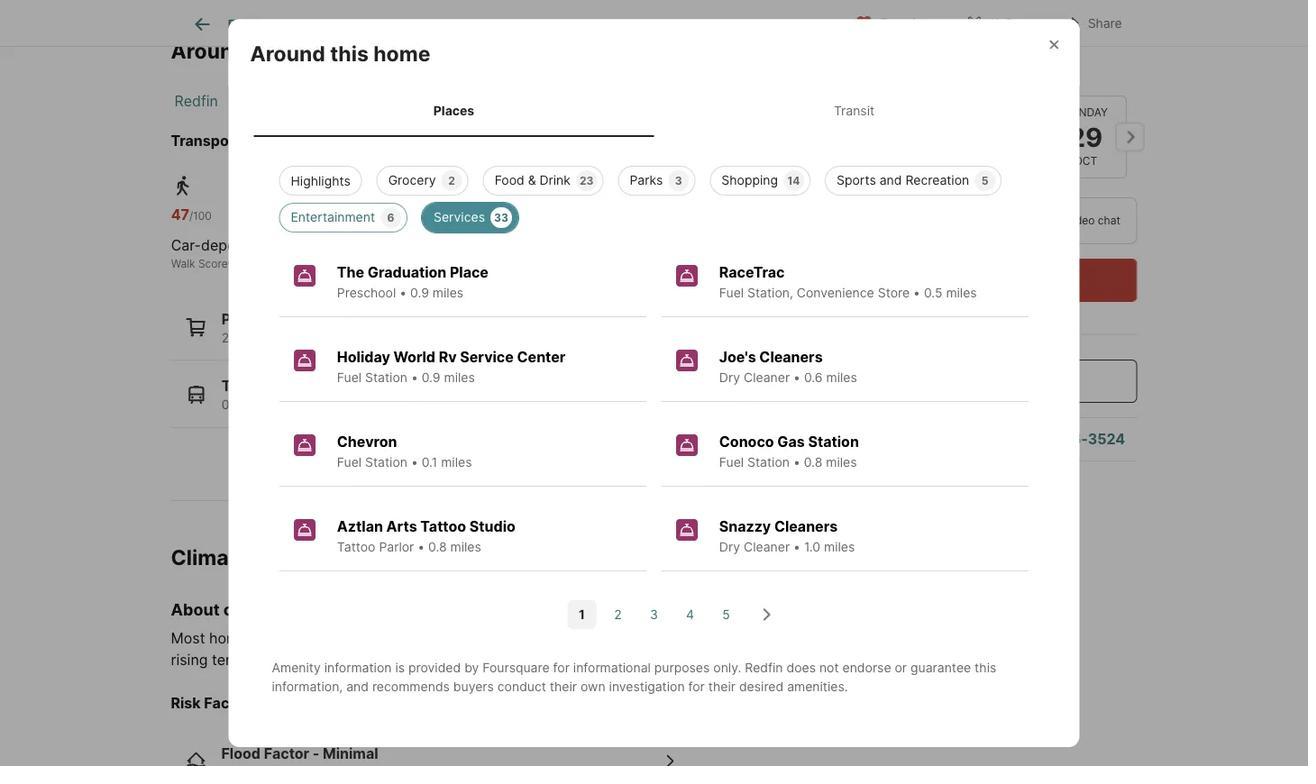 Task type: vqa. For each thing, say whether or not it's contained in the screenshot.
Sell ▾ at the right of page
no



Task type: locate. For each thing, give the bounding box(es) containing it.
2 dry from the top
[[719, 539, 740, 554]]

6
[[387, 211, 394, 224]]

1 horizontal spatial oct
[[985, 155, 1008, 168]]

by down 3 button
[[655, 630, 672, 647]]

1 horizontal spatial /100
[[385, 210, 408, 223]]

• inside the graduation place preschool • 0.9 miles
[[400, 285, 407, 300]]

/100 up some
[[385, 210, 408, 223]]

0 horizontal spatial 3
[[389, 330, 397, 346]]

& for food
[[528, 172, 536, 187]]

transit
[[409, 237, 452, 254]]

cleaners inside joe's cleaners dry cleaner • 0.6 miles
[[760, 348, 823, 365]]

places inside tab
[[434, 103, 475, 118]]

1 horizontal spatial transit
[[366, 258, 401, 271]]

• right parlor
[[418, 539, 425, 554]]

1 dry from the top
[[719, 369, 740, 385]]

tab list up parks
[[250, 85, 1058, 137]]

1 horizontal spatial this
[[330, 41, 369, 66]]

1 horizontal spatial &
[[563, 16, 571, 32]]

oct inside sunday 29 oct
[[1074, 155, 1097, 168]]

1 horizontal spatial home
[[374, 41, 431, 66]]

/100 inside the 43 /100
[[385, 210, 408, 223]]

score down transit
[[404, 258, 433, 271]]

• inside snazzy cleaners dry cleaner • 1.0 miles
[[794, 539, 801, 554]]

0 vertical spatial redfin
[[174, 93, 218, 110]]

015,
[[221, 398, 246, 413]]

climate
[[171, 545, 249, 570]]

1 horizontal spatial places
[[434, 103, 475, 118]]

fuel down racetrac
[[719, 285, 744, 300]]

0 vertical spatial cleaner
[[744, 369, 790, 385]]

0 vertical spatial transit
[[834, 103, 875, 118]]

0 horizontal spatial transit
[[221, 378, 271, 395]]

miles inside holiday world rv service center fuel station • 0.9 miles
[[444, 369, 475, 385]]

fuel down the conoco
[[719, 454, 744, 470]]

tab list containing places
[[250, 85, 1058, 137]]

and down information
[[346, 679, 369, 694]]

risk factor
[[171, 695, 250, 712]]

change
[[729, 630, 779, 647]]

1.0
[[804, 539, 821, 554]]

1 vertical spatial dry
[[719, 539, 740, 554]]

fuel inside holiday world rv service center fuel station • 0.9 miles
[[337, 369, 362, 385]]

transit down some
[[366, 258, 401, 271]]

climate down 4
[[676, 630, 725, 647]]

336-
[[1053, 430, 1088, 448]]

1 vertical spatial climate
[[676, 630, 725, 647]]

3 left the 4 button
[[650, 607, 658, 622]]

factor inside button
[[264, 745, 309, 763]]

® inside the some transit transit score ®
[[433, 258, 440, 271]]

desired
[[739, 679, 784, 694]]

• left 0.6
[[794, 369, 801, 385]]

miles inside the graduation place preschool • 0.9 miles
[[433, 285, 464, 300]]

aztlan
[[337, 517, 383, 535]]

1 cleaner from the top
[[744, 369, 790, 385]]

® for dependent
[[228, 258, 235, 271]]

0 horizontal spatial for
[[553, 660, 570, 675]]

this down overview
[[330, 41, 369, 66]]

2 horizontal spatial oct
[[1074, 155, 1097, 168]]

1 vertical spatial places
[[221, 311, 268, 328]]

1 vertical spatial 0.8
[[428, 539, 447, 554]]

station down chevron
[[365, 454, 408, 470]]

• inside joe's cleaners dry cleaner • 0.6 miles
[[794, 369, 801, 385]]

& inside around this home dialog
[[528, 172, 536, 187]]

for down 'be'
[[553, 660, 570, 675]]

score right walk
[[198, 258, 228, 271]]

list box containing grocery
[[265, 158, 1044, 232]]

arts
[[386, 517, 417, 535]]

redfin
[[174, 93, 218, 110], [745, 660, 783, 675]]

foursquare
[[483, 660, 550, 675]]

1 horizontal spatial redfin
[[745, 660, 783, 675]]

cleaner inside joe's cleaners dry cleaner • 0.6 miles
[[744, 369, 790, 385]]

tattoo
[[421, 517, 466, 535], [337, 539, 376, 554]]

by inside most homes have some risk of natural disasters, and may be impacted by climate change due to rising temperatures and sea levels.
[[655, 630, 672, 647]]

1 vertical spatial 2
[[221, 330, 229, 346]]

2 button
[[604, 600, 633, 629]]

0 vertical spatial 3
[[675, 174, 682, 187]]

• down gas
[[793, 454, 801, 470]]

risks
[[254, 545, 303, 570], [286, 600, 324, 620]]

around this home down feed at the left top
[[171, 38, 351, 63]]

1 vertical spatial 0.9
[[422, 369, 441, 385]]

risk
[[337, 630, 361, 647]]

23
[[580, 174, 594, 187]]

car-
[[171, 237, 201, 254]]

-
[[313, 745, 320, 763]]

/100 up car-
[[189, 210, 212, 223]]

0.8 right parlor
[[428, 539, 447, 554]]

transit for transit
[[834, 103, 875, 118]]

due
[[783, 630, 809, 647]]

for down purposes
[[688, 679, 705, 694]]

preschool
[[337, 285, 396, 300]]

redfin up transportation
[[174, 93, 218, 110]]

station inside holiday world rv service center fuel station • 0.9 miles
[[365, 369, 408, 385]]

cleaner inside snazzy cleaners dry cleaner • 1.0 miles
[[744, 539, 790, 554]]

0 vertical spatial cleaners
[[760, 348, 823, 365]]

around down overview
[[250, 41, 325, 66]]

0.9 down graduation
[[410, 285, 429, 300]]

1 horizontal spatial factor
[[264, 745, 309, 763]]

0 horizontal spatial tattoo
[[337, 539, 376, 554]]

may
[[534, 630, 562, 647]]

0 horizontal spatial by
[[465, 660, 479, 675]]

• left 0.5
[[914, 285, 921, 300]]

transit inside the transit 015, 016, 018, 224
[[221, 378, 271, 395]]

cleaner down the snazzy
[[744, 539, 790, 554]]

factor left -
[[264, 745, 309, 763]]

3 right parks
[[675, 174, 682, 187]]

1 oct from the left
[[896, 155, 919, 168]]

1 horizontal spatial ®
[[433, 258, 440, 271]]

• inside holiday world rv service center fuel station • 0.9 miles
[[411, 369, 418, 385]]

investigation
[[609, 679, 685, 694]]

0 vertical spatial &
[[563, 16, 571, 32]]

factor for risk
[[204, 695, 250, 712]]

5 inside list box
[[982, 174, 989, 187]]

does
[[787, 660, 816, 675]]

climate up "homes"
[[223, 600, 282, 620]]

1 vertical spatial 5
[[723, 607, 730, 622]]

14
[[788, 174, 800, 187]]

their down 'only.' at bottom right
[[709, 679, 736, 694]]

0.9 down world
[[422, 369, 441, 385]]

transit up sports
[[834, 103, 875, 118]]

2 horizontal spatial this
[[975, 660, 997, 675]]

0.1
[[422, 454, 438, 470]]

transit tab
[[654, 89, 1055, 133]]

• left 1.0
[[794, 539, 801, 554]]

3 oct from the left
[[1074, 155, 1097, 168]]

0 horizontal spatial oct
[[896, 155, 919, 168]]

0 horizontal spatial climate
[[223, 600, 282, 620]]

® inside car-dependent walk score ®
[[228, 258, 235, 271]]

1 horizontal spatial their
[[709, 679, 736, 694]]

fuel inside racetrac fuel station, convenience store • 0.5 miles
[[719, 285, 744, 300]]

& left tax
[[563, 16, 571, 32]]

1 horizontal spatial by
[[655, 630, 672, 647]]

oct down the '29'
[[1074, 155, 1097, 168]]

2 score from the left
[[404, 258, 433, 271]]

Oct button
[[866, 94, 948, 179], [955, 95, 1037, 179]]

® down transit
[[433, 258, 440, 271]]

own
[[581, 679, 606, 694]]

for
[[553, 660, 570, 675], [688, 679, 705, 694]]

&
[[563, 16, 571, 32], [528, 172, 536, 187]]

0 horizontal spatial &
[[528, 172, 536, 187]]

1 vertical spatial cleaner
[[744, 539, 790, 554]]

® for transit
[[433, 258, 440, 271]]

1 horizontal spatial climate
[[676, 630, 725, 647]]

1 score from the left
[[198, 258, 228, 271]]

0.9 inside the graduation place preschool • 0.9 miles
[[410, 285, 429, 300]]

3524
[[1088, 430, 1126, 448]]

of
[[365, 630, 379, 647]]

® down the dependent
[[228, 258, 235, 271]]

1 /100 from the left
[[189, 210, 212, 223]]

2 inside places 2 groceries, 20 restaurants, 3 parks
[[221, 330, 229, 346]]

0 horizontal spatial /100
[[189, 210, 212, 223]]

1 vertical spatial 3
[[389, 330, 397, 346]]

dry down joe's
[[719, 369, 740, 385]]

1 button
[[568, 600, 596, 629]]

2 left groceries,
[[221, 330, 229, 346]]

amenity information is provided by foursquare for informational purposes only. redfin does not endorse or guarantee this information, and recommends buyers conduct their own investigation for their desired amenities.
[[272, 660, 997, 694]]

• left 0.1
[[411, 454, 418, 470]]

buyers
[[453, 679, 494, 694]]

factor
[[204, 695, 250, 712], [264, 745, 309, 763]]

score inside car-dependent walk score ®
[[198, 258, 228, 271]]

1 horizontal spatial around
[[250, 41, 325, 66]]

• inside chevron fuel station • 0.1 miles
[[411, 454, 418, 470]]

1 horizontal spatial 3
[[650, 607, 658, 622]]

risks up some
[[286, 600, 324, 620]]

0 horizontal spatial their
[[550, 679, 577, 694]]

2 horizontal spatial transit
[[834, 103, 875, 118]]

/100 for 47
[[189, 210, 212, 223]]

score
[[198, 258, 228, 271], [404, 258, 433, 271]]

home down overview
[[294, 38, 351, 63]]

by up buyers
[[465, 660, 479, 675]]

around this home down overview
[[250, 41, 431, 66]]

1 vertical spatial factor
[[264, 745, 309, 763]]

2 horizontal spatial 2
[[614, 607, 622, 622]]

1 horizontal spatial score
[[404, 258, 433, 271]]

cleaners inside snazzy cleaners dry cleaner • 1.0 miles
[[774, 517, 838, 535]]

/100
[[189, 210, 212, 223], [385, 210, 408, 223]]

0 horizontal spatial 2
[[221, 330, 229, 346]]

factor for flood
[[264, 745, 309, 763]]

2 ® from the left
[[433, 258, 440, 271]]

around this home inside around this home "element"
[[250, 41, 431, 66]]

none button containing 29
[[1045, 95, 1127, 179]]

about climate risks
[[171, 600, 324, 620]]

tour via video chat
[[1023, 214, 1121, 227]]

entertainment
[[291, 209, 375, 224]]

fuel inside chevron fuel station • 0.1 miles
[[337, 454, 362, 470]]

miles inside chevron fuel station • 0.1 miles
[[441, 454, 472, 470]]

tattoo right arts
[[421, 517, 466, 535]]

/100 inside 47 /100
[[189, 210, 212, 223]]

fuel down holiday
[[337, 369, 362, 385]]

0 vertical spatial 2
[[448, 174, 455, 187]]

1 vertical spatial tab list
[[250, 85, 1058, 137]]

parlor
[[379, 539, 414, 554]]

redfin up desired
[[745, 660, 783, 675]]

1 vertical spatial redfin
[[745, 660, 783, 675]]

2 horizontal spatial 3
[[675, 174, 682, 187]]

places for places 2 groceries, 20 restaurants, 3 parks
[[221, 311, 268, 328]]

0 vertical spatial factor
[[204, 695, 250, 712]]

overview
[[300, 16, 356, 32]]

racetrac
[[719, 263, 785, 281]]

1 vertical spatial for
[[688, 679, 705, 694]]

2 vertical spatial 3
[[650, 607, 658, 622]]

cleaners
[[760, 348, 823, 365], [774, 517, 838, 535]]

0.8 down gas
[[804, 454, 823, 470]]

places inside places 2 groceries, 20 restaurants, 3 parks
[[221, 311, 268, 328]]

5 right the 4 button
[[723, 607, 730, 622]]

this right guarantee
[[975, 660, 997, 675]]

conoco
[[719, 433, 774, 450]]

0 horizontal spatial places
[[221, 311, 268, 328]]

• down graduation
[[400, 285, 407, 300]]

ln
[[412, 133, 429, 150]]

redfin link
[[174, 93, 218, 110]]

list box
[[265, 158, 1044, 232]]

4 button
[[676, 600, 705, 629]]

this down feed at the left top
[[251, 38, 289, 63]]

2 cleaner from the top
[[744, 539, 790, 554]]

5 button
[[712, 600, 741, 629]]

1 vertical spatial &
[[528, 172, 536, 187]]

• down world
[[411, 369, 418, 385]]

cleaners up 1.0
[[774, 517, 838, 535]]

places
[[434, 103, 475, 118], [221, 311, 268, 328]]

transit
[[834, 103, 875, 118], [366, 258, 401, 271], [221, 378, 271, 395]]

dry for snazzy cleaners
[[719, 539, 740, 554]]

•
[[400, 285, 407, 300], [914, 285, 921, 300], [411, 369, 418, 385], [794, 369, 801, 385], [411, 454, 418, 470], [793, 454, 801, 470], [418, 539, 425, 554], [794, 539, 801, 554]]

score inside the some transit transit score ®
[[404, 258, 433, 271]]

1 vertical spatial by
[[465, 660, 479, 675]]

fuel down chevron
[[337, 454, 362, 470]]

places for places
[[434, 103, 475, 118]]

oct up sports and recreation
[[896, 155, 919, 168]]

around down feed link
[[171, 38, 246, 63]]

disasters,
[[434, 630, 500, 647]]

factor right risk
[[204, 695, 250, 712]]

tab list up 75228 link
[[171, 0, 762, 46]]

food
[[495, 172, 525, 187]]

0 horizontal spatial 0.8
[[428, 539, 447, 554]]

75228
[[439, 93, 482, 110]]

home
[[294, 38, 351, 63], [374, 41, 431, 66]]

dry for joe's cleaners
[[719, 369, 740, 385]]

0 vertical spatial places
[[434, 103, 475, 118]]

0 horizontal spatial score
[[198, 258, 228, 271]]

this
[[251, 38, 289, 63], [330, 41, 369, 66], [975, 660, 997, 675]]

most
[[171, 630, 205, 647]]

dry inside joe's cleaners dry cleaner • 0.6 miles
[[719, 369, 740, 385]]

gas
[[778, 433, 805, 450]]

their left the own
[[550, 679, 577, 694]]

1 vertical spatial transit
[[366, 258, 401, 271]]

oct up tour via video chat list box
[[985, 155, 1008, 168]]

0 vertical spatial tab list
[[171, 0, 762, 46]]

services
[[434, 209, 485, 224]]

not
[[820, 660, 839, 675]]

1 horizontal spatial 5
[[982, 174, 989, 187]]

0 vertical spatial for
[[553, 660, 570, 675]]

transit inside transit tab
[[834, 103, 875, 118]]

2 /100 from the left
[[385, 210, 408, 223]]

by inside "amenity information is provided by foursquare for informational purposes only. redfin does not endorse or guarantee this information, and recommends buyers conduct their own investigation for their desired amenities."
[[465, 660, 479, 675]]

station down the conoco
[[748, 454, 790, 470]]

& inside sale & tax history tab
[[563, 16, 571, 32]]

tab list
[[171, 0, 762, 46], [250, 85, 1058, 137]]

transit for transit 015, 016, 018, 224
[[221, 378, 271, 395]]

2 up impacted
[[614, 607, 622, 622]]

0 vertical spatial dry
[[719, 369, 740, 385]]

score for dependent
[[198, 258, 228, 271]]

0 horizontal spatial factor
[[204, 695, 250, 712]]

transit 015, 016, 018, 224
[[221, 378, 329, 413]]

1 ® from the left
[[228, 258, 235, 271]]

2 up services
[[448, 174, 455, 187]]

1 vertical spatial tattoo
[[337, 539, 376, 554]]

0 vertical spatial 0.8
[[804, 454, 823, 470]]

0 vertical spatial by
[[655, 630, 672, 647]]

1 vertical spatial cleaners
[[774, 517, 838, 535]]

0 horizontal spatial around
[[171, 38, 246, 63]]

x-out
[[991, 16, 1025, 31]]

information,
[[272, 679, 343, 694]]

2 vertical spatial 2
[[614, 607, 622, 622]]

0 horizontal spatial ®
[[228, 258, 235, 271]]

joe's
[[719, 348, 756, 365]]

1 horizontal spatial tattoo
[[421, 517, 466, 535]]

and
[[880, 172, 902, 187], [504, 630, 530, 647], [307, 651, 333, 669], [346, 679, 369, 694]]

near
[[280, 133, 312, 150]]

station,
[[748, 285, 793, 300]]

43
[[366, 206, 385, 224]]

®
[[228, 258, 235, 271], [433, 258, 440, 271]]

feed link
[[192, 14, 258, 35]]

0 horizontal spatial 5
[[723, 607, 730, 622]]

2 vertical spatial transit
[[221, 378, 271, 395]]

cleaner down joe's
[[744, 369, 790, 385]]

option
[[855, 197, 987, 244]]

sports and recreation
[[837, 172, 970, 187]]

sports
[[837, 172, 876, 187]]

1 horizontal spatial 2
[[448, 174, 455, 187]]

transit up the 015,
[[221, 378, 271, 395]]

5 up tour via video chat list box
[[982, 174, 989, 187]]

1 their from the left
[[550, 679, 577, 694]]

3 left parks
[[389, 330, 397, 346]]

0 vertical spatial climate
[[223, 600, 282, 620]]

cleaner
[[744, 369, 790, 385], [744, 539, 790, 554]]

0 horizontal spatial oct button
[[866, 94, 948, 179]]

station down holiday
[[365, 369, 408, 385]]

0 vertical spatial 5
[[982, 174, 989, 187]]

risks up about climate risks
[[254, 545, 303, 570]]

dry down the snazzy
[[719, 539, 740, 554]]

places tab
[[254, 89, 654, 133]]

1 horizontal spatial 0.8
[[804, 454, 823, 470]]

share
[[1088, 16, 1122, 31]]

the graduation place preschool • 0.9 miles
[[337, 263, 489, 300]]

home down property
[[374, 41, 431, 66]]

0.8 inside aztlan arts tattoo studio tattoo parlor • 0.8 miles
[[428, 539, 447, 554]]

and right sports
[[880, 172, 902, 187]]

dry inside snazzy cleaners dry cleaner • 1.0 miles
[[719, 539, 740, 554]]

cleaners up 0.6
[[760, 348, 823, 365]]

parks
[[630, 172, 663, 187]]

0 vertical spatial 0.9
[[410, 285, 429, 300]]

tattoo down the aztlan
[[337, 539, 376, 554]]

& right the food
[[528, 172, 536, 187]]

temperatures
[[212, 651, 303, 669]]

None button
[[1045, 95, 1127, 179]]



Task type: describe. For each thing, give the bounding box(es) containing it.
/100 for 43
[[385, 210, 408, 223]]

tour via video chat list box
[[855, 197, 1138, 244]]

chevron fuel station • 0.1 miles
[[337, 433, 472, 470]]

sea
[[337, 651, 361, 669]]

rv
[[439, 348, 457, 365]]

0 vertical spatial risks
[[254, 545, 303, 570]]

recreation
[[906, 172, 970, 187]]

75228 link
[[439, 93, 482, 110]]

cleaner for snazzy
[[744, 539, 790, 554]]

tab list inside around this home dialog
[[250, 85, 1058, 137]]

next image
[[1116, 123, 1145, 151]]

about
[[171, 600, 220, 620]]

information
[[324, 660, 392, 675]]

via
[[1049, 214, 1064, 227]]

5 inside button
[[723, 607, 730, 622]]

• inside conoco gas station fuel station • 0.8 miles
[[793, 454, 801, 470]]

chat
[[1098, 214, 1121, 227]]

2 their from the left
[[709, 679, 736, 694]]

(469) 336-3524 link
[[1009, 430, 1126, 448]]

and inside "amenity information is provided by foursquare for informational purposes only. redfin does not endorse or guarantee this information, and recommends buyers conduct their own investigation for their desired amenities."
[[346, 679, 369, 694]]

studio
[[470, 517, 516, 535]]

conduct
[[498, 679, 546, 694]]

cleaners for snazzy cleaners
[[774, 517, 838, 535]]

flood factor - minimal
[[221, 745, 378, 763]]

joe's cleaners dry cleaner • 0.6 miles
[[719, 348, 857, 385]]

sale & tax history tab
[[513, 3, 659, 46]]

amenities.
[[787, 679, 848, 694]]

out
[[1004, 16, 1025, 31]]

station inside chevron fuel station • 0.1 miles
[[365, 454, 408, 470]]

0.8 inside conoco gas station fuel station • 0.8 miles
[[804, 454, 823, 470]]

tour
[[1016, 271, 1045, 289]]

3 inside list box
[[675, 174, 682, 187]]

x-out button
[[950, 4, 1040, 41]]

shopping
[[722, 172, 778, 187]]

1923
[[315, 133, 350, 150]]

flood
[[221, 745, 261, 763]]

(469)
[[1009, 430, 1049, 448]]

purposes
[[654, 660, 710, 675]]

guarantee
[[911, 660, 971, 675]]

1 horizontal spatial for
[[688, 679, 705, 694]]

drink
[[540, 172, 571, 187]]

abshire
[[354, 133, 409, 150]]

miles inside joe's cleaners dry cleaner • 0.6 miles
[[826, 369, 857, 385]]

miles inside snazzy cleaners dry cleaner • 1.0 miles
[[824, 539, 855, 554]]

dependent
[[201, 237, 275, 254]]

be
[[566, 630, 583, 647]]

0 horizontal spatial this
[[251, 38, 289, 63]]

schedule
[[948, 271, 1013, 289]]

this inside "element"
[[330, 41, 369, 66]]

home inside "element"
[[374, 41, 431, 66]]

1 horizontal spatial oct button
[[955, 95, 1037, 179]]

to
[[813, 630, 827, 647]]

climate inside most homes have some risk of natural disasters, and may be impacted by climate change due to rising temperatures and sea levels.
[[676, 630, 725, 647]]

• inside aztlan arts tattoo studio tattoo parlor • 0.8 miles
[[418, 539, 425, 554]]

schools tab
[[659, 3, 748, 46]]

list box inside around this home dialog
[[265, 158, 1044, 232]]

3 inside places 2 groceries, 20 restaurants, 3 parks
[[389, 330, 397, 346]]

convenience
[[797, 285, 874, 300]]

and down some
[[307, 651, 333, 669]]

around this home dialog
[[229, 19, 1080, 747]]

miles inside aztlan arts tattoo studio tattoo parlor • 0.8 miles
[[450, 539, 481, 554]]

provided
[[408, 660, 461, 675]]

amenity
[[272, 660, 321, 675]]

miles inside conoco gas station fuel station • 0.8 miles
[[826, 454, 857, 470]]

tax
[[575, 16, 593, 32]]

(469) 336-3524
[[1009, 430, 1126, 448]]

flood factor - minimal button
[[171, 729, 695, 766]]

favorite button
[[840, 4, 943, 41]]

2 inside 'button'
[[614, 607, 622, 622]]

highlights
[[291, 173, 351, 188]]

and up foursquare
[[504, 630, 530, 647]]

recommends
[[372, 679, 450, 694]]

tour
[[1023, 214, 1046, 227]]

informational
[[573, 660, 651, 675]]

schools
[[680, 16, 727, 32]]

property details
[[398, 16, 492, 32]]

0 horizontal spatial home
[[294, 38, 351, 63]]

redfin inside "amenity information is provided by foursquare for informational purposes only. redfin does not endorse or guarantee this information, and recommends buyers conduct their own investigation for their desired amenities."
[[745, 660, 783, 675]]

store
[[878, 285, 910, 300]]

4
[[686, 607, 694, 622]]

restaurants,
[[315, 330, 386, 346]]

property
[[398, 16, 449, 32]]

0 vertical spatial tattoo
[[421, 517, 466, 535]]

transit inside the some transit transit score ®
[[366, 258, 401, 271]]

33
[[494, 211, 508, 224]]

graduation
[[368, 263, 447, 281]]

0.5
[[924, 285, 943, 300]]

service
[[460, 348, 514, 365]]

natural
[[383, 630, 430, 647]]

0 horizontal spatial redfin
[[174, 93, 218, 110]]

this inside "amenity information is provided by foursquare for informational purposes only. redfin does not endorse or guarantee this information, and recommends buyers conduct their own investigation for their desired amenities."
[[975, 660, 997, 675]]

impacted
[[588, 630, 651, 647]]

fuel inside conoco gas station fuel station • 0.8 miles
[[719, 454, 744, 470]]

property details tab
[[377, 3, 513, 46]]

place
[[450, 263, 489, 281]]

3 button
[[640, 600, 669, 629]]

018,
[[278, 398, 303, 413]]

the
[[337, 263, 364, 281]]

cleaners for joe's cleaners
[[760, 348, 823, 365]]

details
[[453, 16, 492, 32]]

some
[[295, 630, 333, 647]]

around this home element
[[250, 19, 452, 67]]

cleaner for joe's
[[744, 369, 790, 385]]

parks
[[401, 330, 434, 346]]

homes
[[209, 630, 255, 647]]

1 vertical spatial risks
[[286, 600, 324, 620]]

• inside racetrac fuel station, convenience store • 0.5 miles
[[914, 285, 921, 300]]

0.9 inside holiday world rv service center fuel station • 0.9 miles
[[422, 369, 441, 385]]

3 inside button
[[650, 607, 658, 622]]

or
[[895, 660, 907, 675]]

overview tab
[[279, 3, 377, 46]]

47 /100
[[171, 206, 212, 224]]

miles inside racetrac fuel station, convenience store • 0.5 miles
[[946, 285, 977, 300]]

snazzy
[[719, 517, 771, 535]]

score for transit
[[404, 258, 433, 271]]

feed
[[228, 16, 258, 32]]

tab list containing feed
[[171, 0, 762, 46]]

share button
[[1048, 4, 1138, 41]]

station right gas
[[808, 433, 859, 450]]

grocery
[[388, 172, 436, 187]]

only.
[[714, 660, 742, 675]]

racetrac fuel station, convenience store • 0.5 miles
[[719, 263, 977, 300]]

around inside "element"
[[250, 41, 325, 66]]

favorite
[[880, 16, 928, 31]]

29
[[1069, 121, 1103, 153]]

224
[[306, 398, 329, 413]]

2 oct from the left
[[985, 155, 1008, 168]]

minimal
[[323, 745, 378, 763]]

history
[[597, 16, 638, 32]]

& for sale
[[563, 16, 571, 32]]

x-
[[991, 16, 1004, 31]]



